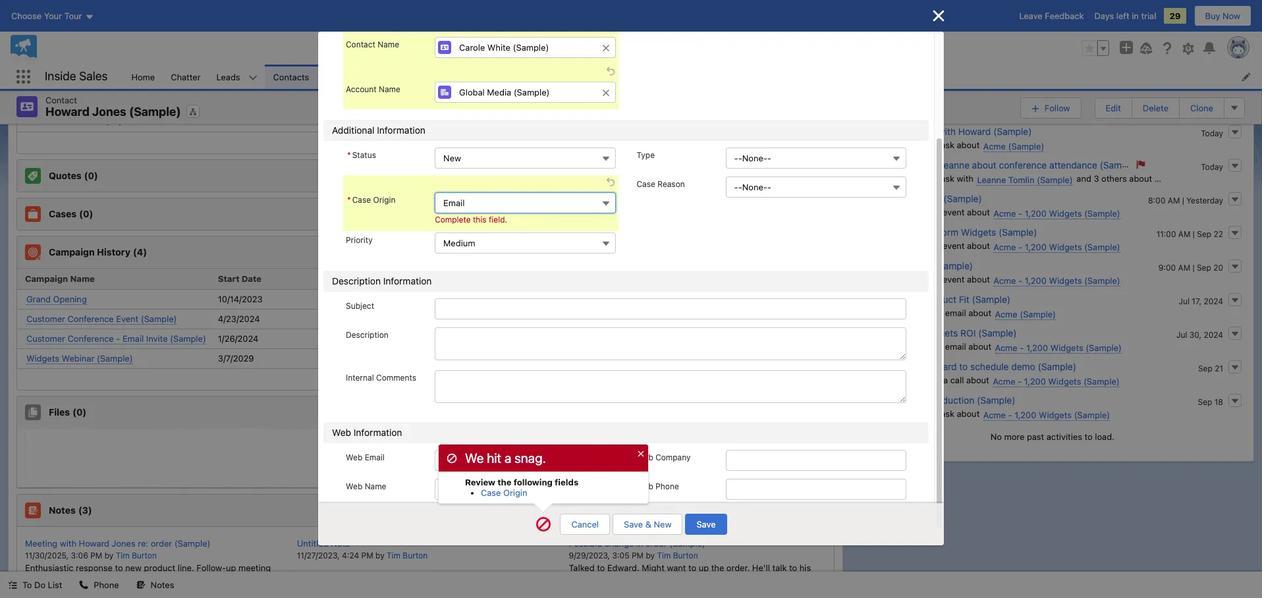 Task type: locate. For each thing, give the bounding box(es) containing it.
change
[[605, 538, 634, 548]]

1 customer from the top
[[26, 313, 65, 324]]

with up upcoming
[[958, 59, 976, 70]]

by up response
[[105, 551, 114, 561]]

description
[[332, 276, 381, 287], [346, 330, 389, 340]]

0 vertical spatial follow
[[913, 59, 941, 70]]

1 vertical spatial contact
[[45, 95, 77, 105]]

you had an event about acme - 1,200 widgets (sample) down tomlin
[[896, 207, 1120, 218]]

list item containing *
[[482, 65, 581, 89]]

1,200 for sep 21
[[1024, 376, 1046, 386]]

web for web company
[[637, 453, 653, 463]]

0 vertical spatial conference
[[68, 313, 114, 324]]

--none-- for type
[[734, 153, 771, 164]]

contacts link
[[265, 65, 317, 89]]

up up meeting,
[[226, 563, 236, 573]]

acme inside you have an upcoming task about acme - 1,200 widgets (sample)
[[1034, 74, 1057, 85]]

team down talked at bottom
[[569, 575, 589, 586]]

0 horizontal spatial in
[[636, 538, 643, 548]]

about inside you had a task with leanne tomlin (sample) and 3 others about
[[1129, 173, 1152, 183]]

event image for first
[[873, 260, 888, 276]]

date: down 300
[[50, 115, 71, 125]]

case
[[637, 179, 655, 189], [352, 195, 371, 205], [481, 488, 501, 498]]

you had an event about acme - 1,200 widgets (sample) for (sample)
[[896, 274, 1120, 286]]

1 vertical spatial notes
[[151, 580, 174, 590]]

21
[[1215, 363, 1223, 373]]

0 vertical spatial jones
[[92, 105, 126, 119]]

with up 3:06
[[60, 538, 76, 548]]

cases image
[[25, 206, 41, 222]]

contacts
[[273, 71, 309, 82]]

text default image inside the notes button
[[136, 581, 145, 590]]

0 horizontal spatial files
[[49, 406, 70, 418]]

email: up called
[[895, 327, 920, 338]]

0 horizontal spatial next
[[114, 575, 131, 586]]

3/7/2029
[[218, 353, 254, 364]]

webinar
[[62, 353, 94, 363]]

2 vertical spatial |
[[1193, 263, 1195, 272]]

in down the save & new
[[636, 538, 643, 548]]

an for widgets
[[933, 341, 943, 351]]

about down high-priority task "image"
[[1129, 173, 1152, 183]]

Web Phone text field
[[726, 479, 906, 500]]

email down email: product fit (sample) link
[[945, 307, 966, 318]]

1 vertical spatial --none--
[[734, 182, 771, 193]]

3 event from the top
[[943, 274, 965, 284]]

1 tim burton link from the left
[[116, 551, 157, 561]]

by inside "untitled note 11/27/2023, 4:24 pm by tim burton"
[[376, 551, 385, 561]]

1 email from the top
[[945, 307, 966, 318]]

1,200 inside you had a task about acme - 1,200 widgets (sample)
[[1015, 409, 1037, 420]]

new down web phone "text field"
[[796, 505, 814, 516]]

--none--
[[734, 153, 771, 164], [734, 182, 771, 193]]

| for widgets
[[1193, 229, 1195, 239]]

2 today from the top
[[1201, 162, 1223, 172]]

1 event image from the top
[[873, 193, 888, 209]]

in for change
[[636, 538, 643, 548]]

2 sent from the top
[[914, 341, 931, 351]]

0 vertical spatial you had an event about acme - 1,200 widgets (sample)
[[896, 207, 1120, 218]]

0 vertical spatial negotiation
[[370, 46, 416, 57]]

in inside possible change in order (sample) 9/29/2023, 3:05 pm by tim burton talked to edward. might want to up the order. he'll talk to his team and let me know by mid-july. to provide innovative and sustainable solutions that improve the lives of people arou
[[636, 538, 643, 548]]

none- for type
[[742, 153, 767, 164]]

text default image
[[566, 72, 575, 82], [8, 581, 17, 590], [136, 581, 145, 590]]

0 vertical spatial campaign
[[49, 246, 95, 257]]

information
[[377, 125, 425, 136], [383, 276, 432, 287], [354, 427, 402, 438]]

an down first call (sample)
[[931, 274, 940, 284]]

1 tim from the left
[[116, 551, 130, 561]]

acme (sample) link
[[984, 141, 1044, 152], [995, 309, 1056, 320]]

sync with leanne about conference attendance (sample)
[[895, 159, 1138, 170]]

logged call image
[[873, 361, 888, 377]]

had up the sync
[[914, 139, 928, 150]]

2 vertical spatial (0)
[[73, 406, 86, 418]]

0 horizontal spatial tim
[[116, 551, 130, 561]]

3 pm from the left
[[632, 551, 644, 561]]

information for additional information
[[377, 125, 425, 136]]

7 you from the top
[[896, 307, 911, 318]]

none- inside button
[[742, 182, 767, 193]]

3:05
[[612, 551, 630, 561]]

field.
[[489, 215, 507, 225]]

negotiation amount:
[[297, 46, 416, 68], [297, 94, 416, 115]]

text default image for notes
[[136, 581, 145, 590]]

leanne down "sync with leanne about conference attendance (sample)"
[[977, 174, 1006, 185]]

new inside new quote button
[[770, 170, 787, 181]]

widgets inside you had a task about acme - 1,200 widgets (sample)
[[1039, 409, 1072, 420]]

a for you had a task about acme (sample)
[[931, 139, 935, 150]]

had down introduction on the right bottom of page
[[914, 408, 928, 419]]

web for web information
[[332, 427, 351, 438]]

task down follow up with howard (sample) link
[[938, 139, 955, 150]]

no more past activities to load. status
[[859, 431, 1246, 442]]

follow down september
[[895, 126, 922, 137]]

event up customer conference - email invite (sample)
[[116, 313, 138, 324]]

new inside save & new button
[[654, 519, 672, 530]]

we hit a snag. dialog
[[438, 444, 649, 514]]

(0) right the "quotes"
[[84, 170, 98, 181]]

6 had from the top
[[914, 408, 928, 419]]

subject
[[346, 301, 374, 311]]

3
[[1094, 173, 1099, 183]]

you inside you had a task about acme (sample)
[[896, 139, 911, 150]]

order inside possible change in order (sample) 9/29/2023, 3:05 pm by tim burton talked to edward. might want to up the order. he'll talk to his team and let me know by mid-july. to provide innovative and sustainable solutions that improve the lives of people arou
[[646, 538, 667, 548]]

customer for customer conference event (sample)
[[26, 313, 65, 324]]

0 horizontal spatial type
[[414, 273, 435, 284]]

list item
[[482, 65, 581, 89]]

1 you had an event about acme - 1,200 widgets (sample) from the top
[[896, 207, 1120, 218]]

campaign for campaign name
[[25, 273, 68, 284]]

or drop files
[[401, 465, 450, 476]]

about down demo platform widgets (sample) at the top right
[[967, 240, 990, 251]]

first call (sample)
[[895, 260, 973, 271]]

1 vertical spatial call
[[916, 260, 932, 271]]

tim up might
[[657, 551, 671, 561]]

his
[[800, 563, 811, 573]]

0 horizontal spatial phone
[[94, 580, 119, 590]]

had down discussion
[[914, 207, 928, 217]]

text default image down new
[[136, 581, 145, 590]]

email inside you sent an email about acme (sample)
[[945, 307, 966, 318]]

about inside you logged a call about acme - 1,200 widgets (sample)
[[966, 375, 989, 385]]

120
[[602, 82, 616, 93]]

by up might
[[646, 551, 655, 561]]

1 vertical spatial follow
[[1045, 103, 1070, 113]]

1 save from the left
[[624, 519, 643, 530]]

1 horizontal spatial in
[[1132, 11, 1139, 21]]

event
[[414, 294, 436, 304], [116, 313, 138, 324], [414, 314, 436, 324]]

about for today
[[957, 139, 980, 150]]

leanne down you had a task about acme (sample)
[[939, 159, 970, 170]]

(0) for files (0)
[[73, 406, 86, 418]]

notes for notes (3)
[[49, 504, 76, 516]]

1 you from the top
[[896, 73, 911, 83]]

contact for contact name
[[346, 40, 375, 50]]

2 you had an event about acme - 1,200 widgets (sample) from the top
[[896, 240, 1120, 252]]

follow up with howard on timing (sample)
[[913, 59, 1094, 70]]

3 had from the top
[[914, 207, 928, 217]]

1 task image from the top
[[873, 126, 888, 141]]

sent inside you sent an email about acme - 1,200 widgets (sample)
[[914, 341, 931, 351]]

up up july.
[[699, 563, 709, 573]]

text default image for to do list
[[8, 581, 17, 590]]

1 2024 from the top
[[1204, 296, 1223, 306]]

negotiation up 10/24/2023
[[370, 94, 416, 104]]

name down web email at the bottom left
[[365, 482, 386, 492]]

quote
[[790, 170, 814, 181]]

start date
[[218, 273, 262, 284]]

1,200 for 8:00 am | yesterday
[[1025, 208, 1047, 218]]

* inside list item
[[490, 71, 494, 82]]

tim inside possible change in order (sample) 9/29/2023, 3:05 pm by tim burton talked to edward. might want to up the order. he'll talk to his team and let me know by mid-july. to provide innovative and sustainable solutions that improve the lives of people arou
[[657, 551, 671, 561]]

0 vertical spatial send
[[496, 71, 517, 82]]

0 vertical spatial --none--
[[734, 153, 771, 164]]

0 horizontal spatial up
[[226, 563, 236, 573]]

closed
[[98, 94, 126, 104]]

yesterday
[[1187, 195, 1223, 205]]

customer up webinar on the bottom of page
[[26, 333, 65, 344]]

event for 4/23/2024
[[414, 314, 436, 324]]

-
[[51, 35, 55, 45], [323, 35, 327, 45], [596, 35, 600, 45], [1059, 74, 1063, 85], [51, 82, 55, 93], [323, 82, 327, 93], [596, 82, 600, 93], [734, 153, 738, 164], [738, 153, 742, 164], [767, 153, 771, 164], [734, 182, 738, 193], [738, 182, 742, 193], [767, 182, 771, 193], [1019, 208, 1023, 218], [1019, 241, 1023, 252], [1019, 275, 1023, 286], [116, 333, 120, 344], [1020, 342, 1024, 353], [1018, 376, 1022, 386], [1008, 409, 1012, 420]]

2 tim from the left
[[387, 551, 401, 561]]

1 vertical spatial &
[[645, 519, 651, 530]]

save for save & new
[[624, 519, 643, 530]]

the left order.
[[711, 563, 724, 573]]

Priority button
[[435, 233, 616, 254]]

close inside $6,000.00 close date:
[[25, 115, 48, 125]]

about down roi
[[969, 341, 992, 351]]

jul left 30,
[[1177, 330, 1187, 340]]

0 vertical spatial team
[[569, 575, 589, 586]]

new
[[443, 153, 461, 164], [770, 170, 787, 181], [796, 505, 814, 516], [654, 519, 672, 530]]

acme - 1,200 widgets (sample)
[[299, 82, 425, 93]]

you had an event about acme - 1,200 widgets (sample) down demo platform widgets (sample) link
[[896, 240, 1120, 252]]

1 vertical spatial email:
[[895, 327, 920, 338]]

email: product fit (sample) link
[[895, 294, 1011, 305]]

about for 8:00 am | yesterday
[[967, 207, 990, 217]]

& down web phone
[[645, 519, 651, 530]]

leanne
[[939, 159, 970, 170], [977, 174, 1006, 185]]

& for save
[[645, 519, 651, 530]]

0 horizontal spatial save
[[624, 519, 643, 530]]

about up "fit"
[[967, 274, 990, 284]]

cases
[[49, 208, 77, 219]]

about down email: introduction (sample) link
[[957, 408, 980, 419]]

email: for email: widgets roi (sample)
[[895, 327, 920, 338]]

internal
[[346, 373, 374, 383]]

1 vertical spatial view all
[[410, 374, 441, 384]]

1 vertical spatial type
[[414, 273, 435, 284]]

sent up called
[[914, 341, 931, 351]]

event for (sample)
[[943, 207, 965, 217]]

save inside 'save' button
[[697, 519, 716, 530]]

you had an event about acme - 1,200 widgets (sample)
[[896, 207, 1120, 218], [896, 240, 1120, 252], [896, 274, 1120, 286]]

contact image
[[16, 96, 38, 117]]

0 vertical spatial sent
[[914, 307, 931, 318]]

140
[[330, 35, 344, 45]]

1 negotiation amount: from the top
[[297, 46, 416, 68]]

0 horizontal spatial close date:
[[25, 68, 71, 78]]

2024
[[1204, 296, 1223, 306], [1204, 330, 1223, 340]]

2 horizontal spatial text default image
[[566, 72, 575, 82]]

stage: for acme - 200 widgets (sample)
[[569, 46, 595, 57]]

2 horizontal spatial tim
[[657, 551, 671, 561]]

jones left re:
[[112, 538, 136, 548]]

1 vertical spatial conference
[[68, 333, 114, 344]]

2 event from the top
[[943, 240, 965, 251]]

* for * status
[[347, 151, 351, 160]]

you for tomorrow
[[896, 73, 911, 83]]

event image
[[873, 193, 888, 209], [873, 260, 888, 276]]

you inside you sent an email about acme - 1,200 widgets (sample)
[[896, 341, 911, 351]]

2 you from the top
[[896, 139, 911, 150]]

email: right email icon
[[895, 294, 920, 305]]

0 vertical spatial sent
[[609, 294, 627, 304]]

acme (sample) link up you sent an email about acme - 1,200 widgets (sample)
[[995, 309, 1056, 320]]

(sample) inside you sent an email about acme (sample)
[[1020, 309, 1056, 319]]

tim burton link for talked
[[657, 551, 698, 561]]

(sample) inside you sent an email about acme - 1,200 widgets (sample)
[[1086, 342, 1122, 353]]

notes button
[[128, 572, 182, 598]]

amount: inside stage: amount: close date:
[[569, 104, 603, 115]]

now
[[1223, 11, 1240, 21]]

task inside you had a task about acme (sample)
[[938, 139, 955, 150]]

talk
[[772, 563, 787, 573]]

0 horizontal spatial to
[[22, 580, 32, 590]]

9 you from the top
[[896, 375, 911, 385]]

contacts list item
[[265, 65, 334, 89]]

have
[[914, 73, 932, 83]]

0 vertical spatial event image
[[873, 193, 888, 209]]

Web Name text field
[[435, 479, 616, 500]]

you have an upcoming task about acme - 1,200 widgets (sample)
[[896, 73, 1161, 85]]

follow for follow up with howard (sample)
[[895, 126, 922, 137]]

acme (sample) link up the sync with leanne about conference attendance (sample) link
[[984, 141, 1044, 152]]

Account Name text field
[[435, 82, 616, 103]]

& inside upcoming & overdue dropdown button
[[926, 35, 932, 46]]

acme up you sent an email about acme - 1,200 widgets (sample)
[[995, 309, 1018, 319]]

3 burton from the left
[[673, 551, 698, 561]]

accounts list item
[[334, 65, 404, 89]]

a for you had a task with leanne tomlin (sample) and 3 others about
[[931, 173, 935, 183]]

email for widgets
[[945, 341, 966, 351]]

2 vertical spatial information
[[354, 427, 402, 438]]

acme - 1,200 widgets (sample) link for tomorrow
[[1034, 74, 1161, 85]]

• left 29
[[1155, 11, 1159, 21]]

1 horizontal spatial origin
[[503, 488, 527, 498]]

1 vertical spatial event
[[943, 240, 965, 251]]

$6,000.00 close date:
[[25, 104, 139, 125]]

4 you from the top
[[896, 207, 911, 217]]

(0) for cases (0)
[[79, 208, 93, 219]]

& inside save & new button
[[645, 519, 651, 530]]

had inside you had a task about acme - 1,200 widgets (sample)
[[914, 408, 928, 419]]

event for 10/14/2023
[[414, 294, 436, 304]]

3 tim burton link from the left
[[657, 551, 698, 561]]

and up sustainable
[[591, 575, 606, 586]]

2 conference from the top
[[68, 333, 114, 344]]

web down web company
[[637, 482, 653, 492]]

close up stage: amount: close date:
[[569, 68, 592, 78]]

about for jul 17, 2024
[[969, 307, 992, 318]]

1 vertical spatial (0)
[[79, 208, 93, 219]]

you inside you sent an email about acme (sample)
[[896, 307, 911, 318]]

0 horizontal spatial text default image
[[8, 581, 17, 590]]

email
[[945, 307, 966, 318], [945, 341, 966, 351]]

1,200 inside you sent an email about acme - 1,200 widgets (sample)
[[1026, 342, 1048, 353]]

3 task image from the top
[[873, 394, 888, 410]]

3 tim from the left
[[657, 551, 671, 561]]

a for you had a task about acme - 1,200 widgets (sample)
[[931, 408, 935, 419]]

Subject text field
[[435, 299, 906, 320]]

sent for widgets
[[914, 341, 931, 351]]

0 vertical spatial contact
[[346, 40, 375, 50]]

(sample) inside the meeting with howard jones re: order (sample) 11/30/2025, 3:06 pm by tim burton enthusiastic response to new product line. follow-up meeting with howard is set for next month. prior to next meeting, need to: send proposal to howard's team make adjustments to de
[[174, 538, 210, 548]]

conference
[[999, 159, 1047, 170]]

team inside the meeting with howard jones re: order (sample) 11/30/2025, 3:06 pm by tim burton enthusiastic response to new product line. follow-up meeting with howard is set for next month. prior to next meeting, need to: send proposal to howard's team make adjustments to de
[[148, 588, 168, 598]]

2 horizontal spatial tim burton link
[[657, 551, 698, 561]]

| for (sample)
[[1193, 263, 1195, 272]]

sep 18
[[1198, 397, 1223, 407]]

customer conference event (sample)
[[26, 313, 177, 324]]

text default image
[[79, 581, 89, 590]]

sep left 20
[[1197, 263, 1211, 272]]

campaigns list item
[[404, 65, 482, 89]]

1 horizontal spatial tim
[[387, 551, 401, 561]]

1 vertical spatial phone
[[94, 580, 119, 590]]

close inside the $110,000.00 close date:
[[297, 115, 320, 125]]

web down web email at the bottom left
[[346, 482, 363, 492]]

qualification
[[642, 46, 692, 57]]

email for product
[[945, 307, 966, 318]]

information for description information
[[383, 276, 432, 287]]

3 you from the top
[[896, 173, 911, 183]]

text default image inside to do list button
[[8, 581, 17, 590]]

1 vertical spatial campaign
[[25, 273, 68, 284]]

web down web information
[[346, 453, 363, 463]]

close inside qualification amount: close date:
[[569, 68, 592, 78]]

(sample) inside list
[[678, 71, 714, 82]]

email: for email: product fit (sample)
[[895, 294, 920, 305]]

1,200 for sep 18
[[1015, 409, 1037, 420]]

• left now
[[1207, 11, 1211, 21]]

| left 20
[[1193, 263, 1195, 272]]

2 email from the top
[[945, 341, 966, 351]]

0 vertical spatial email
[[945, 307, 966, 318]]

you inside you logged a call about acme - 1,200 widgets (sample)
[[896, 375, 911, 385]]

2 view all from the top
[[410, 374, 441, 384]]

3 email: from the top
[[895, 394, 920, 406]]

task for you had a task about acme - 1,200 widgets (sample)
[[938, 408, 955, 419]]

6 you from the top
[[896, 274, 911, 284]]

0 horizontal spatial •
[[930, 102, 934, 112]]

jul for email: widgets roi (sample)
[[1177, 330, 1187, 340]]

acme inside acme - 300 widgets (sample) link
[[26, 82, 49, 93]]

email down email: widgets roi (sample)
[[945, 341, 966, 351]]

10 you from the top
[[896, 408, 911, 419]]

2 sent from the top
[[609, 314, 627, 324]]

leads list item
[[209, 65, 265, 89]]

2 burton from the left
[[403, 551, 428, 561]]

2 vertical spatial case
[[481, 488, 501, 498]]

4 had from the top
[[914, 240, 928, 251]]

attendance
[[1049, 159, 1097, 170]]

email inside you sent an email about acme - 1,200 widgets (sample)
[[945, 341, 966, 351]]

2 pm from the left
[[361, 551, 373, 561]]

response
[[76, 563, 113, 573]]

you had a task about acme - 1,200 widgets (sample)
[[896, 408, 1110, 420]]

1 horizontal spatial leanne
[[977, 174, 1006, 185]]

2 horizontal spatial pm
[[632, 551, 644, 561]]

an down product
[[933, 307, 943, 318]]

a inside you had a task about acme (sample)
[[931, 139, 935, 150]]

account name
[[346, 85, 400, 95]]

1 had from the top
[[914, 139, 928, 150]]

with right the sync
[[919, 159, 936, 170]]

acme - 140 widgets (sample) link
[[299, 35, 418, 46]]

to up call
[[959, 361, 968, 372]]

sent
[[609, 294, 627, 304], [609, 314, 627, 324]]

2 tim burton link from the left
[[387, 551, 428, 561]]

acme inside acme - 170 widgets (sample) link
[[26, 35, 49, 45]]

1 burton from the left
[[132, 551, 157, 561]]

you inside you had a task with leanne tomlin (sample) and 3 others about
[[896, 173, 911, 183]]

none- inside button
[[742, 153, 767, 164]]

event image left first
[[873, 260, 888, 276]]

1 next from the left
[[114, 575, 131, 586]]

and inside you had a task with leanne tomlin (sample) and 3 others about
[[1077, 173, 1092, 183]]

acme up the stage: amount: on the top of the page
[[26, 35, 49, 45]]

had up discussion
[[914, 173, 928, 183]]

2 vertical spatial email:
[[895, 394, 920, 406]]

and down his
[[796, 575, 811, 586]]

tim up new
[[116, 551, 130, 561]]

1 horizontal spatial send
[[496, 71, 517, 82]]

1 none- from the top
[[742, 153, 767, 164]]

a for you logged a call about acme - 1,200 widgets (sample)
[[943, 375, 948, 385]]

1 horizontal spatial next
[[195, 575, 212, 586]]

cases (0)
[[49, 208, 93, 219]]

you logged a call about acme - 1,200 widgets (sample)
[[896, 375, 1120, 386]]

about inside you sent an email about acme - 1,200 widgets (sample)
[[969, 341, 992, 351]]

2 --none-- from the top
[[734, 182, 771, 193]]

inverse image
[[931, 8, 947, 24]]

tim inside the meeting with howard jones re: order (sample) 11/30/2025, 3:06 pm by tim burton enthusiastic response to new product line. follow-up meeting with howard is set for next month. prior to next meeting, need to: send proposal to howard's team make adjustments to de
[[116, 551, 130, 561]]

tim burton link up want
[[657, 551, 698, 561]]

chatter link
[[163, 65, 209, 89]]

(sample) inside you logged a call about acme - 1,200 widgets (sample)
[[1084, 376, 1120, 386]]

in right the left
[[1132, 11, 1139, 21]]

task down 'follow up with howard on timing (sample)' link
[[988, 73, 1005, 83]]

2 order from the left
[[646, 538, 667, 548]]

--none-- inside button
[[734, 182, 771, 193]]

2 event image from the top
[[873, 260, 888, 276]]

Web Email text field
[[435, 450, 616, 471]]

8:00
[[1148, 195, 1166, 205]]

by inside the meeting with howard jones re: order (sample) 11/30/2025, 3:06 pm by tim burton enthusiastic response to new product line. follow-up meeting with howard is set for next month. prior to next meeting, need to: send proposal to howard's team make adjustments to de
[[105, 551, 114, 561]]

1,200 for 11:00 am | sep 22
[[1025, 241, 1047, 252]]

2 horizontal spatial and
[[1077, 173, 1092, 183]]

1 horizontal spatial files
[[439, 444, 457, 455]]

acme - 170 widgets (sample)
[[26, 35, 145, 45]]

1 conference from the top
[[68, 313, 114, 324]]

you had an event about acme - 1,200 widgets (sample) for widgets
[[896, 240, 1120, 252]]

follow down you have an upcoming task about acme - 1,200 widgets (sample) on the top right of page
[[1045, 103, 1070, 113]]

1 sent from the top
[[914, 307, 931, 318]]

save & new
[[624, 519, 672, 530]]

- inside you have an upcoming task about acme - 1,200 widgets (sample)
[[1059, 74, 1063, 85]]

burton
[[132, 551, 157, 561], [403, 551, 428, 561], [673, 551, 698, 561]]

about inside you had a task about acme (sample)
[[957, 139, 980, 150]]

save for save
[[697, 519, 716, 530]]

call for (sample)
[[916, 260, 932, 271]]

close down acme - 120 widgets (sample) link
[[569, 115, 592, 125]]

1 sent from the top
[[609, 294, 627, 304]]

1 horizontal spatial pm
[[361, 551, 373, 561]]

5 you from the top
[[896, 240, 911, 251]]

Case Origin, Email button
[[435, 193, 616, 214]]

1 --none-- from the top
[[734, 153, 771, 164]]

- inside you had a task about acme - 1,200 widgets (sample)
[[1008, 409, 1012, 420]]

0 vertical spatial (0)
[[84, 170, 98, 181]]

2 task image from the top
[[873, 159, 888, 175]]

list
[[123, 65, 1262, 89]]

acme - 1,200 widgets (sample) link for 11:00 am | sep 22
[[994, 241, 1120, 253]]

(0) for quotes (0)
[[84, 170, 98, 181]]

1 horizontal spatial team
[[569, 575, 589, 586]]

1 vertical spatial sent
[[609, 314, 627, 324]]

jones inside the meeting with howard jones re: order (sample) 11/30/2025, 3:06 pm by tim burton enthusiastic response to new product line. follow-up meeting with howard is set for next month. prior to next meeting, need to: send proposal to howard's team make adjustments to de
[[112, 538, 136, 548]]

conference
[[68, 313, 114, 324], [68, 333, 114, 344]]

task image
[[873, 126, 888, 141], [873, 159, 888, 175], [873, 394, 888, 410]]

1 vertical spatial email
[[945, 341, 966, 351]]

leave
[[1019, 11, 1043, 21]]

team down the month.
[[148, 588, 168, 598]]

he'll
[[752, 563, 770, 573]]

tim burton link right 4:24
[[387, 551, 428, 561]]

pm inside "untitled note 11/27/2023, 4:24 pm by tim burton"
[[361, 551, 373, 561]]

web for web email
[[346, 453, 363, 463]]

demo
[[1011, 361, 1035, 372]]

new quote button
[[759, 166, 825, 185]]

--none-- inside button
[[734, 153, 771, 164]]

Case Reason button
[[726, 177, 906, 198]]

--none-- up new quote
[[734, 153, 771, 164]]

innovative
[[754, 575, 794, 586]]

2 vertical spatial follow
[[895, 126, 922, 137]]

enthusiastic
[[25, 563, 73, 573]]

0 vertical spatial case
[[637, 179, 655, 189]]

you inside you have an upcoming task about acme - 1,200 widgets (sample)
[[896, 73, 911, 83]]

0 vertical spatial &
[[926, 35, 932, 46]]

send inside list item
[[496, 71, 517, 82]]

acme - 1,200 widgets (sample) link for 9:00 am | sep 20
[[994, 275, 1120, 286]]

• for expand
[[1155, 11, 1159, 21]]

conference for event
[[68, 313, 114, 324]]

new inside new 'button'
[[796, 505, 814, 516]]

description up subject
[[332, 276, 381, 287]]

1 vertical spatial 2024
[[1204, 330, 1223, 340]]

tim right 4:24
[[387, 551, 401, 561]]

2 none- from the top
[[742, 182, 767, 193]]

sent inside you sent an email about acme (sample)
[[914, 307, 931, 318]]

howard jones (sample)
[[45, 105, 181, 119]]

0 vertical spatial call
[[595, 71, 610, 82]]

we hit a snag. review the following fields element
[[465, 477, 579, 488]]

leanne inside you had a task with leanne tomlin (sample) and 3 others about
[[977, 174, 1006, 185]]

view
[[1214, 11, 1233, 21], [410, 137, 429, 148], [410, 374, 429, 384]]

2 had from the top
[[914, 173, 928, 183]]

new button
[[786, 500, 825, 520]]

1 vertical spatial customer
[[26, 333, 65, 344]]

conference down customer conference event (sample) link
[[68, 333, 114, 344]]

1 horizontal spatial type
[[637, 151, 655, 160]]

files
[[434, 465, 450, 476]]

2 2024 from the top
[[1204, 330, 1223, 340]]

acme up stage: amount: close date:
[[571, 82, 593, 93]]

email
[[443, 198, 465, 208], [122, 333, 144, 344], [414, 333, 435, 344], [365, 453, 385, 463]]

days
[[1095, 11, 1114, 21]]

1 vertical spatial leanne
[[977, 174, 1006, 185]]

1 today from the top
[[1201, 128, 1223, 138]]

8 you from the top
[[896, 341, 911, 351]]

2 next from the left
[[195, 575, 212, 586]]

1 horizontal spatial call
[[916, 260, 932, 271]]

a inside you had a task about acme - 1,200 widgets (sample)
[[931, 408, 935, 419]]

Description text field
[[435, 328, 906, 361]]

a left call
[[943, 375, 948, 385]]

200
[[602, 35, 618, 45]]

description for description information
[[332, 276, 381, 287]]

buy
[[1205, 11, 1220, 21]]

close date: up 300
[[25, 68, 71, 78]]

acme - 200 widgets (sample) link
[[571, 35, 691, 46]]

acme (sample) link for you had a task about acme (sample)
[[984, 141, 1044, 152]]

task inside you had a task with leanne tomlin (sample) and 3 others about
[[938, 173, 955, 183]]

0 vertical spatial email:
[[895, 294, 920, 305]]

follow inside button
[[1045, 103, 1070, 113]]

9:00
[[1159, 263, 1176, 272]]

2 customer from the top
[[26, 333, 65, 344]]

amount: down 300
[[25, 104, 59, 115]]

an for (sample)
[[931, 207, 940, 217]]

2 save from the left
[[697, 519, 716, 530]]

sent down product
[[914, 307, 931, 318]]

provide
[[722, 575, 751, 586]]

group
[[1082, 40, 1109, 56]]

an down discussion (sample) in the top of the page
[[931, 207, 940, 217]]

close down contacts list item
[[297, 115, 320, 125]]

today for and
[[1201, 162, 1223, 172]]

0 vertical spatial view all
[[410, 137, 441, 148]]

new up the email complete this field.
[[443, 153, 461, 164]]

delete button
[[1132, 97, 1180, 118]]

event down demo platform widgets (sample) at the top right
[[943, 240, 965, 251]]

pm right 3:05
[[632, 551, 644, 561]]

inside
[[45, 69, 76, 83]]

to
[[710, 575, 719, 586], [22, 580, 32, 590]]

0 vertical spatial in
[[1132, 11, 1139, 21]]

- inside you sent an email about acme - 1,200 widgets (sample)
[[1020, 342, 1024, 353]]

* left 'status'
[[347, 151, 351, 160]]

about inside you had a task about acme - 1,200 widgets (sample)
[[957, 408, 980, 419]]

3 you had an event about acme - 1,200 widgets (sample) from the top
[[896, 274, 1120, 286]]

discussion (sample) link
[[895, 193, 982, 204]]

sent for 4/23/2024
[[609, 314, 627, 324]]

you for 9:00 am | sep 20
[[896, 274, 911, 284]]

1,200 inside you logged a call about acme - 1,200 widgets (sample)
[[1024, 376, 1046, 386]]

phone down web company
[[656, 482, 679, 492]]

web left company
[[637, 453, 653, 463]]

jones down the closed
[[92, 105, 126, 119]]

for
[[101, 575, 112, 586]]

& for upcoming
[[926, 35, 932, 46]]

grand
[[26, 293, 51, 304]]

to inside possible change in order (sample) 9/29/2023, 3:05 pm by tim burton talked to edward. might want to up the order. he'll talk to his team and let me know by mid-july. to provide innovative and sustainable solutions that improve the lives of people arou
[[710, 575, 719, 586]]

a up discussion (sample) in the top of the page
[[931, 173, 935, 183]]

by
[[105, 551, 114, 561], [376, 551, 385, 561], [646, 551, 655, 561], [659, 575, 668, 586]]

1 pm from the left
[[90, 551, 102, 561]]

task inside you have an upcoming task about acme - 1,200 widgets (sample)
[[988, 73, 1005, 83]]

2 horizontal spatial case
[[637, 179, 655, 189]]

fit
[[959, 294, 970, 305]]

1 vertical spatial am
[[1178, 229, 1191, 239]]

acme up you sent an email about acme (sample)
[[994, 275, 1016, 286]]

task image for email:
[[873, 394, 888, 410]]

* for * call maria tomorrow (sample)
[[589, 71, 593, 82]]

1 vertical spatial the
[[711, 563, 724, 573]]

acme - 120 widgets (sample)
[[571, 82, 690, 93]]

1 email: from the top
[[895, 294, 920, 305]]

1 vertical spatial negotiation
[[370, 94, 416, 104]]

1 vertical spatial jul
[[1177, 330, 1187, 340]]

2 email: from the top
[[895, 327, 920, 338]]

1 vertical spatial acme (sample) link
[[995, 309, 1056, 320]]

5 had from the top
[[914, 274, 928, 284]]

to left the do
[[22, 580, 32, 590]]

1 vertical spatial case
[[352, 195, 371, 205]]

0 horizontal spatial send
[[38, 588, 58, 598]]

follow up have
[[913, 59, 941, 70]]

1 event from the top
[[943, 207, 965, 217]]

1 negotiation from the top
[[370, 46, 416, 57]]

1 order from the left
[[151, 538, 172, 548]]

0 vertical spatial none-
[[742, 153, 767, 164]]

1 horizontal spatial burton
[[403, 551, 428, 561]]

high-priority task image
[[1136, 160, 1146, 169]]

| left 22
[[1193, 229, 1195, 239]]

1 vertical spatial you had an event about acme - 1,200 widgets (sample)
[[896, 240, 1120, 252]]

2 negotiation amount: from the top
[[297, 94, 416, 115]]

1 vertical spatial jones
[[112, 538, 136, 548]]

(sample) inside possible change in order (sample) 9/29/2023, 3:05 pm by tim burton talked to edward. might want to up the order. he'll talk to his team and let me know by mid-july. to provide innovative and sustainable solutions that improve the lives of people arou
[[669, 538, 705, 548]]



Task type: vqa. For each thing, say whether or not it's contained in the screenshot.
the leftmost As
no



Task type: describe. For each thing, give the bounding box(es) containing it.
text error image
[[536, 516, 552, 532]]

widgets inside you logged a call about acme - 1,200 widgets (sample)
[[1048, 376, 1081, 386]]

snag.
[[515, 451, 546, 466]]

(sample) inside you had a task about acme (sample)
[[1008, 141, 1044, 151]]

date: inside qualification amount: close date:
[[594, 68, 615, 78]]

0 vertical spatial origin
[[373, 195, 396, 205]]

stage: inside the stage: amount:
[[25, 46, 51, 57]]

acme inside acme - 140 widgets (sample) link
[[299, 35, 321, 45]]

additional
[[332, 125, 374, 136]]

acme inside you had a task about acme (sample)
[[984, 141, 1006, 151]]

acme inside you had a task about acme - 1,200 widgets (sample)
[[984, 409, 1006, 420]]

new
[[125, 563, 142, 573]]

an for platform
[[931, 240, 940, 251]]

acme left account
[[299, 82, 321, 93]]

origin inside review the following fields case origin
[[503, 488, 527, 498]]

0 horizontal spatial leanne
[[939, 159, 970, 170]]

1 vertical spatial files
[[439, 444, 457, 455]]

follow up with howard on timing (sample) link
[[913, 59, 1094, 70]]

jul 17, 2024
[[1179, 296, 1223, 306]]

opportunities image
[[25, 2, 41, 18]]

upcoming
[[947, 73, 986, 83]]

email up other on the bottom left
[[414, 333, 435, 344]]

follow for follow
[[1045, 103, 1070, 113]]

burton inside possible change in order (sample) 9/29/2023, 3:05 pm by tim burton talked to edward. might want to up the order. he'll talk to his team and let me know by mid-july. to provide innovative and sustainable solutions that improve the lives of people arou
[[673, 551, 698, 561]]

status element
[[604, 268, 800, 290]]

had inside you had a task about acme (sample)
[[914, 139, 928, 150]]

july.
[[689, 575, 707, 586]]

0 horizontal spatial and
[[591, 575, 606, 586]]

prior
[[164, 575, 183, 586]]

with inside the sync with leanne about conference attendance (sample) link
[[919, 159, 936, 170]]

2 horizontal spatial up
[[925, 126, 936, 137]]

* for * case origin
[[347, 195, 351, 205]]

event inside customer conference event (sample) link
[[116, 313, 138, 324]]

leads link
[[209, 65, 248, 89]]

case inside review the following fields case origin
[[481, 488, 501, 498]]

campaign history (4)
[[49, 246, 147, 257]]

am for widgets
[[1178, 229, 1191, 239]]

you for 11:00 am | sep 22
[[896, 240, 911, 251]]

0 vertical spatial am
[[1168, 195, 1180, 205]]

list containing home
[[123, 65, 1262, 89]]

overdue
[[935, 35, 971, 46]]

campaign for campaign history (4)
[[49, 246, 95, 257]]

170
[[58, 35, 71, 45]]

Type button
[[726, 148, 906, 169]]

howard up 3:06
[[79, 538, 109, 548]]

acme down tomlin
[[994, 208, 1016, 218]]

4:24
[[342, 551, 359, 561]]

stage: inside stage: amount: close date:
[[569, 94, 595, 104]]

acme - 1,200 widgets (sample) link for sep 18
[[984, 409, 1110, 421]]

2024 for email: product fit (sample)
[[1204, 296, 1223, 306]]

a for we hit a snag.
[[505, 451, 511, 466]]

this
[[473, 215, 487, 225]]

talked
[[569, 563, 595, 573]]

pm inside the meeting with howard jones re: order (sample) 11/30/2025, 3:06 pm by tim burton enthusiastic response to new product line. follow-up meeting with howard is set for next month. prior to next meeting, need to: send proposal to howard's team make adjustments to de
[[90, 551, 102, 561]]

others
[[1102, 173, 1127, 183]]

acme (sample) link for you sent an email about acme (sample)
[[995, 309, 1056, 320]]

1 close date: from the left
[[25, 68, 71, 78]]

Web Company text field
[[726, 450, 906, 471]]

this month
[[1192, 102, 1239, 112]]

load.
[[1095, 431, 1115, 442]]

acme inside you sent an email about acme (sample)
[[995, 309, 1018, 319]]

upcoming
[[881, 35, 924, 46]]

campaign name element
[[17, 268, 213, 290]]

name for web name
[[365, 482, 386, 492]]

you for sep 21
[[896, 375, 911, 385]]

name for account name
[[379, 85, 400, 95]]

email left invite
[[122, 333, 144, 344]]

1 vertical spatial view all link
[[17, 131, 834, 153]]

with up to:
[[25, 575, 42, 586]]

to down 9/29/2023,
[[597, 563, 605, 573]]

am for (sample)
[[1178, 263, 1191, 272]]

amount: up inside
[[25, 57, 59, 68]]

meeting
[[238, 563, 271, 573]]

amount: inside qualification amount: close date:
[[569, 57, 603, 68]]

an inside you have an upcoming task about acme - 1,200 widgets (sample)
[[935, 73, 944, 83]]

up inside possible change in order (sample) 9/29/2023, 3:05 pm by tim burton talked to edward. might want to up the order. he'll talk to his team and let me know by mid-july. to provide innovative and sustainable solutions that improve the lives of people arou
[[699, 563, 709, 573]]

1 vertical spatial view
[[410, 137, 429, 148]]

called howard to schedule demo (sample) link
[[895, 361, 1076, 372]]

task image for follow
[[873, 126, 888, 141]]

17,
[[1192, 296, 1202, 306]]

(sample) inside you have an upcoming task about acme - 1,200 widgets (sample)
[[1125, 74, 1161, 85]]

you for jul 30, 2024
[[896, 341, 911, 351]]

send inside the meeting with howard jones re: order (sample) 11/30/2025, 3:06 pm by tim burton enthusiastic response to new product line. follow-up meeting with howard is set for next month. prior to next meeting, need to: send proposal to howard's team make adjustments to de
[[38, 588, 58, 598]]

people
[[753, 588, 780, 598]]

had inside you had a task with leanne tomlin (sample) and 3 others about
[[914, 173, 928, 183]]

list
[[48, 580, 62, 590]]

order inside the meeting with howard jones re: order (sample) 11/30/2025, 3:06 pm by tim burton enthusiastic response to new product line. follow-up meeting with howard is set for next month. prior to next meeting, need to: send proposal to howard's team make adjustments to de
[[151, 538, 172, 548]]

howard up the logged
[[924, 361, 957, 372]]

22
[[1214, 229, 1223, 239]]

sep left the 18
[[1198, 397, 1212, 407]]

date: inside the $110,000.00 close date:
[[322, 115, 343, 125]]

2 negotiation from the top
[[370, 94, 416, 104]]

about for jul 30, 2024
[[969, 341, 992, 351]]

left
[[1117, 11, 1130, 21]]

howard down enthusiastic
[[44, 575, 75, 586]]

roi
[[961, 327, 976, 338]]

name for contact name
[[378, 40, 399, 50]]

18
[[1215, 397, 1223, 407]]

customer for customer conference - email invite (sample)
[[26, 333, 65, 344]]

new inside button
[[443, 153, 461, 164]]

widgets webinar (sample)
[[26, 353, 133, 363]]

0 vertical spatial |
[[1182, 195, 1184, 205]]

introduction
[[923, 394, 975, 406]]

name for campaign name
[[70, 273, 95, 284]]

tim inside "untitled note 11/27/2023, 4:24 pm by tim burton"
[[387, 551, 401, 561]]

howard up you had a task about acme (sample)
[[958, 126, 991, 137]]

the inside review the following fields case origin
[[498, 477, 512, 488]]

date: up acme - 1,200 widgets (sample)
[[322, 68, 343, 78]]

acme - 1,200 widgets (sample) link for jul 30, 2024
[[995, 342, 1122, 353]]

2 vertical spatial view all link
[[17, 368, 834, 390]]

text default image inside list item
[[566, 72, 575, 82]]

- inside you logged a call about acme - 1,200 widgets (sample)
[[1018, 376, 1022, 386]]

widgets webinar (sample) link
[[26, 353, 133, 364]]

email: introduction (sample)
[[895, 394, 1015, 406]]

qualification amount: close date:
[[569, 46, 692, 78]]

demo
[[895, 226, 920, 238]]

close inside stage: amount: close date:
[[569, 115, 592, 125]]

1,200 for jul 30, 2024
[[1026, 342, 1048, 353]]

11:00
[[1157, 229, 1176, 239]]

amount: down contacts list item
[[297, 104, 331, 115]]

description for description
[[346, 330, 389, 340]]

web for web phone
[[637, 482, 653, 492]]

web name
[[346, 482, 386, 492]]

web company
[[637, 453, 691, 463]]

type element
[[408, 268, 604, 290]]

2024 for email: widgets roi (sample)
[[1204, 330, 1223, 340]]

days left in trial
[[1095, 11, 1156, 21]]

0 vertical spatial type
[[637, 151, 655, 160]]

sent for product
[[914, 307, 931, 318]]

close left 'accounts' link
[[297, 68, 320, 78]]

about down you had a task about acme (sample)
[[972, 159, 997, 170]]

we hit a snag.
[[465, 451, 546, 466]]

start date element
[[213, 268, 408, 290]]

about for 11:00 am | sep 22
[[967, 240, 990, 251]]

an for call
[[931, 274, 940, 284]]

1 view all from the top
[[410, 137, 441, 148]]

about inside you have an upcoming task about acme - 1,200 widgets (sample)
[[1008, 73, 1030, 83]]

leave feedback
[[1019, 11, 1084, 21]]

tim burton link for tim
[[116, 551, 157, 561]]

inside sales
[[45, 69, 108, 83]]

0 vertical spatial view
[[1214, 11, 1233, 21]]

1,200 inside you have an upcoming task about acme - 1,200 widgets (sample)
[[1065, 74, 1087, 85]]

event for platform
[[943, 240, 965, 251]]

might
[[642, 563, 665, 573]]

you for sep 18
[[896, 408, 911, 419]]

0 horizontal spatial case
[[352, 195, 371, 205]]

no
[[991, 431, 1002, 442]]

tomlin
[[1009, 174, 1035, 185]]

cancel button
[[560, 514, 610, 535]]

0 vertical spatial files
[[49, 406, 70, 418]]

up inside the meeting with howard jones re: order (sample) 11/30/2025, 3:06 pm by tim burton enthusiastic response to new product line. follow-up meeting with howard is set for next month. prior to next meeting, need to: send proposal to howard's team make adjustments to de
[[226, 563, 236, 573]]

web for web name
[[346, 482, 363, 492]]

stage: for acme - 140 widgets (sample)
[[297, 46, 323, 57]]

order.
[[727, 563, 750, 573]]

2 close date: from the left
[[297, 68, 343, 78]]

1,200 for 9:00 am | sep 20
[[1025, 275, 1047, 286]]

event for call
[[943, 274, 965, 284]]

acme inside you sent an email about acme - 1,200 widgets (sample)
[[995, 342, 1018, 353]]

email down web information
[[365, 453, 385, 463]]

0 vertical spatial view all link
[[1213, 6, 1246, 27]]

to left his
[[789, 563, 797, 573]]

with down 2023
[[938, 126, 956, 137]]

activities
[[1047, 431, 1082, 442]]

(3)
[[78, 504, 92, 516]]

follow for follow up with howard on timing (sample)
[[913, 59, 941, 70]]

delete
[[1143, 103, 1169, 113]]

acme - 300 widgets (sample) link
[[26, 82, 147, 93]]

(sample) inside you had a task about acme - 1,200 widgets (sample)
[[1074, 409, 1110, 420]]

had for 9:00
[[914, 274, 928, 284]]

0 vertical spatial phone
[[656, 482, 679, 492]]

--none-- for case reason
[[734, 182, 771, 193]]

to down the line.
[[185, 575, 193, 586]]

task for you had a task about acme (sample)
[[938, 139, 955, 150]]

expand
[[1162, 11, 1191, 21]]

team inside possible change in order (sample) 9/29/2023, 3:05 pm by tim burton talked to edward. might want to up the order. he'll talk to his team and let me know by mid-july. to provide innovative and sustainable solutions that improve the lives of people arou
[[569, 575, 589, 586]]

burton inside the meeting with howard jones re: order (sample) 11/30/2025, 3:06 pm by tim burton enthusiastic response to new product line. follow-up meeting with howard is set for next month. prior to next meeting, need to: send proposal to howard's team make adjustments to de
[[132, 551, 157, 561]]

meeting,
[[215, 575, 250, 586]]

acme - 1,200 widgets (sample) link for sep 21
[[993, 376, 1120, 387]]

acme down demo platform widgets (sample) link
[[994, 241, 1016, 252]]

additional information
[[332, 125, 425, 136]]

quotes
[[49, 170, 81, 181]]

first call (sample) link
[[895, 260, 973, 271]]

close up contact image
[[25, 68, 48, 78]]

* case origin
[[347, 195, 396, 205]]

home link
[[123, 65, 163, 89]]

20
[[1214, 263, 1223, 272]]

widgets inside you sent an email about acme - 1,200 widgets (sample)
[[1051, 342, 1083, 353]]

called howard to schedule demo (sample)
[[895, 361, 1076, 372]]

or
[[401, 465, 410, 476]]

email image
[[873, 294, 888, 309]]

stage: for acme - 300 widgets (sample)
[[25, 94, 51, 104]]

acme - 120 widgets (sample) link
[[571, 82, 690, 93]]

10/21/2023
[[642, 115, 687, 125]]

2 vertical spatial the
[[707, 588, 720, 598]]

jul for email: product fit (sample)
[[1179, 296, 1190, 306]]

sent for 10/14/2023
[[609, 294, 627, 304]]

fields
[[555, 477, 579, 488]]

Internal Comments text field
[[435, 371, 906, 403]]

amount: inside closed lost amount:
[[25, 104, 59, 115]]

30,
[[1190, 330, 1202, 340]]

you for 8:00 am | yesterday
[[896, 207, 911, 217]]

meeting with howard jones re: order (sample) 11/30/2025, 3:06 pm by tim burton enthusiastic response to new product line. follow-up meeting with howard is set for next month. prior to next meeting, need to: send proposal to howard's team make adjustments to de
[[25, 538, 278, 598]]

* for * send letter
[[490, 71, 494, 82]]

phone inside button
[[94, 580, 119, 590]]

had for sep
[[914, 408, 928, 419]]

Status, New button
[[435, 148, 616, 169]]

of
[[743, 588, 751, 598]]

acme inside acme - 120 widgets (sample) link
[[571, 82, 593, 93]]

11:00 am | sep 22
[[1157, 229, 1223, 239]]

date: up 300
[[50, 68, 71, 78]]

2 vertical spatial view
[[410, 374, 429, 384]]

to left 'load.'
[[1085, 431, 1093, 442]]

• for 2023
[[930, 102, 934, 112]]

with inside you had a task with leanne tomlin (sample) and 3 others about
[[957, 173, 974, 183]]

an for product
[[933, 307, 943, 318]]

howard down 300
[[45, 105, 90, 119]]

email inside the email complete this field.
[[443, 198, 465, 208]]

refresh button
[[1120, 6, 1152, 27]]

had for 8:00
[[914, 207, 928, 217]]

howard left on
[[978, 59, 1011, 70]]

is
[[77, 575, 84, 586]]

2 horizontal spatial •
[[1207, 11, 1211, 21]]

call for maria
[[595, 71, 610, 82]]

amount: up contacts
[[297, 57, 331, 68]]

1 horizontal spatial and
[[796, 575, 811, 586]]

to inside button
[[22, 580, 32, 590]]

acme inside the acme - 200 widgets (sample) link
[[571, 35, 593, 45]]

expand all button
[[1161, 6, 1204, 27]]

new quote
[[770, 170, 814, 181]]

date: inside stage: amount: close date:
[[594, 115, 615, 125]]

stage: for acme - 1,200 widgets (sample)
[[297, 94, 323, 104]]

burton inside "untitled note 11/27/2023, 4:24 pm by tim burton"
[[403, 551, 428, 561]]

29
[[1170, 11, 1181, 21]]

up
[[943, 59, 955, 70]]

none- for case reason
[[742, 182, 767, 193]]

to down for
[[98, 588, 106, 598]]

email: for email: introduction (sample)
[[895, 394, 920, 406]]

to up july.
[[688, 563, 696, 573]]

to down need
[[245, 588, 253, 598]]

to left new
[[115, 563, 123, 573]]

acme inside you logged a call about acme - 1,200 widgets (sample)
[[993, 376, 1015, 386]]

pm inside possible change in order (sample) 9/29/2023, 3:05 pm by tim burton talked to edward. might want to up the order. he'll talk to his team and let me know by mid-july. to provide innovative and sustainable solutions that improve the lives of people arou
[[632, 551, 644, 561]]

trial
[[1141, 11, 1156, 21]]

you for jul 17, 2024
[[896, 307, 911, 318]]

date: inside $6,000.00 close date:
[[50, 115, 71, 125]]

called
[[895, 361, 922, 372]]

clone
[[1190, 103, 1213, 113]]

sep left 21
[[1198, 363, 1213, 373]]

tomorrow
[[1186, 62, 1223, 71]]

widgets inside you have an upcoming task about acme - 1,200 widgets (sample)
[[1090, 74, 1122, 85]]

(sample) inside you had a task with leanne tomlin (sample) and 3 others about
[[1037, 174, 1073, 185]]

acme - 1,200 widgets (sample) link for 8:00 am | yesterday
[[994, 208, 1120, 219]]

Contact Name text field
[[435, 37, 616, 58]]

sep left 22
[[1197, 229, 1212, 239]]

by up that at the right
[[659, 575, 668, 586]]

date
[[242, 273, 262, 284]]

300
[[58, 82, 74, 93]]

this
[[1192, 102, 1210, 112]]

closed lost amount:
[[25, 94, 145, 115]]

about for sep 18
[[957, 408, 980, 419]]



